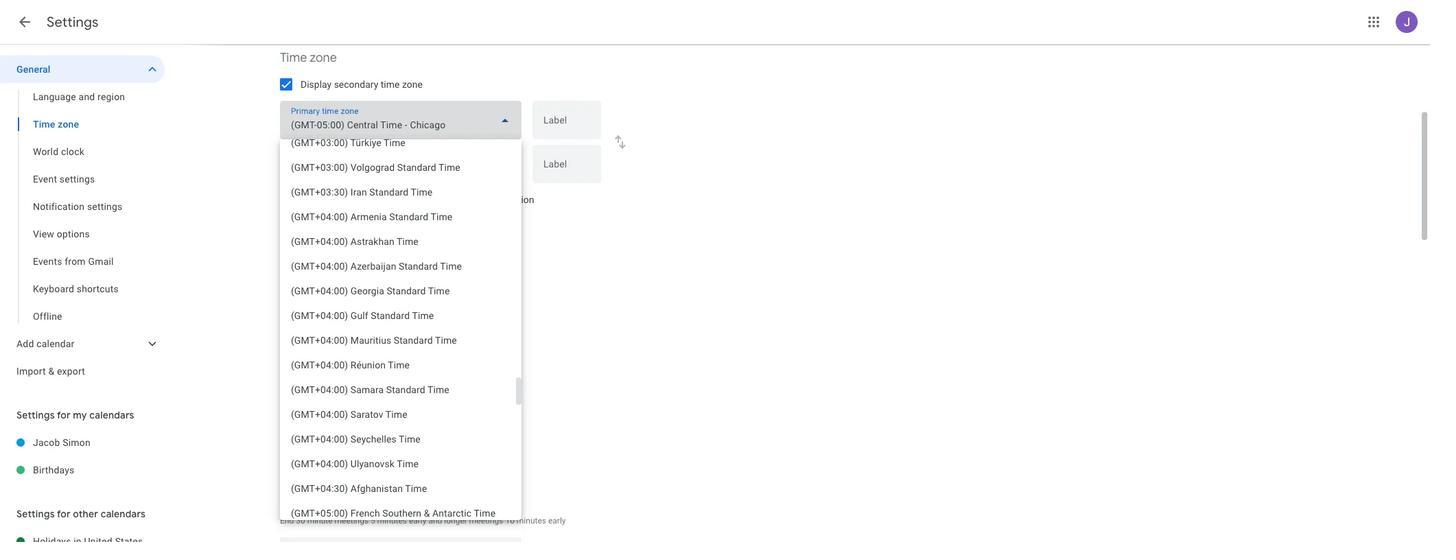 Task type: vqa. For each thing, say whether or not it's contained in the screenshot.
(GMT+04:00) Samara Standard Time option
yes



Task type: locate. For each thing, give the bounding box(es) containing it.
(gmt+04:00) seychelles time option
[[280, 427, 516, 452]]

keyboard shortcuts
[[33, 284, 119, 295]]

meetings
[[334, 488, 374, 499], [335, 516, 369, 526], [469, 516, 504, 526]]

(gmt+03:00) volgograd standard time option
[[280, 155, 516, 180]]

1 early from the left
[[409, 516, 427, 526]]

notification settings
[[33, 201, 123, 212]]

region
[[98, 91, 125, 102]]

2 for from the top
[[57, 508, 71, 520]]

0 vertical spatial time
[[381, 79, 400, 90]]

calendar
[[37, 338, 75, 349]]

event settings
[[33, 174, 95, 185], [280, 415, 358, 431]]

1 horizontal spatial event
[[280, 415, 311, 431]]

minutes right 10
[[517, 516, 547, 526]]

time zone
[[280, 50, 337, 66], [33, 119, 79, 130]]

speedy meetings
[[301, 488, 374, 499]]

time zone up display
[[280, 50, 337, 66]]

time
[[280, 50, 307, 66], [33, 119, 55, 130]]

settings heading
[[47, 14, 99, 31]]

time zone down language
[[33, 119, 79, 130]]

add calendar
[[16, 338, 75, 349]]

1 vertical spatial calendars
[[101, 508, 146, 520]]

0 vertical spatial event
[[33, 174, 57, 185]]

(gmt+04:00) azerbaijan standard time option
[[280, 254, 516, 279]]

calendars up jacob simon tree item
[[89, 409, 134, 422]]

0 horizontal spatial my
[[73, 409, 87, 422]]

world up show
[[280, 285, 313, 301]]

1 horizontal spatial early
[[549, 516, 566, 526]]

settings
[[60, 174, 95, 185], [87, 201, 123, 212], [314, 415, 358, 431]]

birthdays
[[33, 465, 75, 476]]

world clock up the notification
[[33, 146, 84, 157]]

settings down birthdays on the left bottom
[[16, 508, 55, 520]]

end
[[280, 516, 294, 526]]

2 to from the left
[[457, 194, 465, 205]]

zone up works
[[434, 194, 454, 205]]

birthdays link
[[33, 457, 165, 484]]

tree containing general
[[0, 56, 165, 385]]

clock up the 'show world clock'
[[316, 285, 346, 301]]

1 horizontal spatial time zone
[[280, 50, 337, 66]]

1 vertical spatial event settings
[[280, 415, 358, 431]]

time right secondary
[[381, 79, 400, 90]]

(gmt+05:00) french southern & antarctic time option
[[280, 501, 516, 526]]

early down (gmt+04:30) afghanistan time option on the bottom
[[409, 516, 427, 526]]

1 vertical spatial world
[[280, 285, 313, 301]]

current
[[468, 194, 498, 205]]

minute
[[307, 516, 333, 526]]

minutes right 5
[[377, 516, 407, 526]]

0 horizontal spatial time
[[381, 79, 400, 90]]

settings up jacob
[[16, 409, 55, 422]]

(gmt+04:30) afghanistan time option
[[280, 476, 516, 501]]

calendars
[[89, 409, 134, 422], [101, 508, 146, 520]]

0 vertical spatial calendars
[[89, 409, 134, 422]]

learn more about how google calendar works across
[[280, 222, 478, 232]]

world inside group
[[33, 146, 59, 157]]

and left region
[[79, 91, 95, 102]]

1 vertical spatial settings
[[16, 409, 55, 422]]

0 horizontal spatial and
[[79, 91, 95, 102]]

for left other
[[57, 508, 71, 520]]

1 horizontal spatial event settings
[[280, 415, 358, 431]]

group
[[0, 83, 165, 330]]

1 horizontal spatial to
[[457, 194, 465, 205]]

my
[[362, 194, 375, 205], [73, 409, 87, 422]]

0 horizontal spatial to
[[319, 194, 328, 205]]

options
[[57, 229, 90, 240]]

early
[[409, 516, 427, 526], [549, 516, 566, 526]]

clock inside group
[[61, 146, 84, 157]]

None field
[[280, 101, 522, 139]]

(gmt+04:00) mauritius standard time option
[[280, 328, 516, 353]]

0 horizontal spatial event
[[33, 174, 57, 185]]

0 horizontal spatial time
[[33, 119, 55, 130]]

1 vertical spatial clock
[[316, 285, 346, 301]]

clock right world at the bottom of the page
[[353, 314, 376, 325]]

early right 10
[[549, 516, 566, 526]]

more
[[303, 222, 322, 232]]

to
[[319, 194, 328, 205], [457, 194, 465, 205]]

0 vertical spatial for
[[57, 409, 71, 422]]

meetings left 10
[[469, 516, 504, 526]]

0 horizontal spatial time zone
[[33, 119, 79, 130]]

view options
[[33, 229, 90, 240]]

0 vertical spatial settings
[[47, 14, 99, 31]]

zone up display
[[310, 50, 337, 66]]

0 horizontal spatial early
[[409, 516, 427, 526]]

calendars right other
[[101, 508, 146, 520]]

secondary
[[334, 79, 379, 90]]

tree
[[0, 56, 165, 385]]

ask
[[301, 194, 317, 205]]

time right primary
[[412, 194, 431, 205]]

2 vertical spatial clock
[[353, 314, 376, 325]]

0 vertical spatial world
[[33, 146, 59, 157]]

settings for settings
[[47, 14, 99, 31]]

minutes
[[377, 516, 407, 526], [517, 516, 547, 526]]

world clock up show
[[280, 285, 346, 301]]

calendars for settings for my calendars
[[89, 409, 134, 422]]

zone down language and region
[[58, 119, 79, 130]]

1 horizontal spatial clock
[[316, 285, 346, 301]]

1 vertical spatial for
[[57, 508, 71, 520]]

2 early from the left
[[549, 516, 566, 526]]

10
[[506, 516, 515, 526]]

world clock
[[33, 146, 84, 157], [280, 285, 346, 301]]

1 horizontal spatial my
[[362, 194, 375, 205]]

event settings inside group
[[33, 174, 95, 185]]

clock up "notification settings"
[[61, 146, 84, 157]]

(gmt+04:00) armenia standard time option
[[280, 205, 516, 229]]

world down language
[[33, 146, 59, 157]]

1 horizontal spatial time
[[280, 50, 307, 66]]

speedy
[[301, 488, 332, 499]]

1 for from the top
[[57, 409, 71, 422]]

birthdays tree item
[[0, 457, 165, 484]]

time
[[381, 79, 400, 90], [412, 194, 431, 205]]

my right update
[[362, 194, 375, 205]]

world
[[327, 314, 351, 325]]

time down language
[[33, 119, 55, 130]]

0 vertical spatial clock
[[61, 146, 84, 157]]

0 horizontal spatial world
[[33, 146, 59, 157]]

events
[[33, 256, 62, 267]]

1 vertical spatial time
[[412, 194, 431, 205]]

import & export
[[16, 366, 85, 377]]

works
[[427, 222, 449, 232]]

0 vertical spatial time zone
[[280, 50, 337, 66]]

1 horizontal spatial world
[[280, 285, 313, 301]]

0 horizontal spatial world clock
[[33, 146, 84, 157]]

for
[[57, 409, 71, 422], [57, 508, 71, 520]]

0 vertical spatial world clock
[[33, 146, 84, 157]]

and
[[79, 91, 95, 102], [429, 516, 442, 526]]

event inside group
[[33, 174, 57, 185]]

event
[[33, 174, 57, 185], [280, 415, 311, 431]]

show
[[301, 314, 324, 325]]

clock
[[61, 146, 84, 157], [316, 285, 346, 301], [353, 314, 376, 325]]

group containing language and region
[[0, 83, 165, 330]]

settings for other calendars
[[16, 508, 146, 520]]

2 vertical spatial settings
[[16, 508, 55, 520]]

my up jacob simon tree item
[[73, 409, 87, 422]]

0 horizontal spatial clock
[[61, 146, 84, 157]]

1 vertical spatial time
[[33, 119, 55, 130]]

0 vertical spatial and
[[79, 91, 95, 102]]

(gmt+03:00) türkiye time option
[[280, 130, 516, 155]]

0 horizontal spatial minutes
[[377, 516, 407, 526]]

1 vertical spatial time zone
[[33, 119, 79, 130]]

holidays in united states tree item
[[0, 528, 165, 542]]

settings
[[47, 14, 99, 31], [16, 409, 55, 422], [16, 508, 55, 520]]

world
[[33, 146, 59, 157], [280, 285, 313, 301]]

Label for primary time zone. text field
[[544, 115, 590, 135]]

jacob simon
[[33, 437, 91, 448]]

1 vertical spatial world clock
[[280, 285, 346, 301]]

0 vertical spatial my
[[362, 194, 375, 205]]

display
[[301, 79, 332, 90]]

zone
[[310, 50, 337, 66], [402, 79, 423, 90], [58, 119, 79, 130], [434, 194, 454, 205]]

simon
[[63, 437, 91, 448]]

for up jacob simon
[[57, 409, 71, 422]]

offline
[[33, 311, 62, 322]]

1 horizontal spatial minutes
[[517, 516, 547, 526]]

for for other
[[57, 508, 71, 520]]

settings right go back image
[[47, 14, 99, 31]]

and left the longer
[[429, 516, 442, 526]]

to right ask
[[319, 194, 328, 205]]

0 vertical spatial event settings
[[33, 174, 95, 185]]

0 horizontal spatial event settings
[[33, 174, 95, 185]]

0 vertical spatial time
[[280, 50, 307, 66]]

1 vertical spatial my
[[73, 409, 87, 422]]

1 vertical spatial and
[[429, 516, 442, 526]]

to left current in the left top of the page
[[457, 194, 465, 205]]

for for my
[[57, 409, 71, 422]]

settings for my calendars
[[16, 409, 134, 422]]

time up display
[[280, 50, 307, 66]]



Task type: describe. For each thing, give the bounding box(es) containing it.
(gmt+04:00) réunion time option
[[280, 353, 516, 378]]

ask to update my primary time zone to current location
[[301, 194, 535, 205]]

import
[[16, 366, 46, 377]]

general tree item
[[0, 56, 165, 83]]

1 minutes from the left
[[377, 516, 407, 526]]

jacob
[[33, 437, 60, 448]]

jacob simon tree item
[[0, 429, 165, 457]]

0 vertical spatial settings
[[60, 174, 95, 185]]

settings for settings for my calendars
[[16, 409, 55, 422]]

calendar
[[392, 222, 425, 232]]

1 horizontal spatial world clock
[[280, 285, 346, 301]]

display secondary time zone
[[301, 79, 423, 90]]

1 vertical spatial settings
[[87, 201, 123, 212]]

view
[[33, 229, 54, 240]]

(gmt+04:00) georgia standard time option
[[280, 279, 516, 303]]

1 horizontal spatial time
[[412, 194, 431, 205]]

2 vertical spatial settings
[[314, 415, 358, 431]]

end 30 minute meetings 5 minutes early and longer meetings 10 minutes early
[[280, 516, 566, 526]]

language and region
[[33, 91, 125, 102]]

learn
[[280, 222, 301, 232]]

gmail
[[88, 256, 114, 267]]

2 minutes from the left
[[517, 516, 547, 526]]

(gmt+04:00) astrakhan time option
[[280, 229, 516, 254]]

Label for secondary time zone. text field
[[544, 159, 590, 179]]

export
[[57, 366, 85, 377]]

keyboard
[[33, 284, 74, 295]]

zone inside group
[[58, 119, 79, 130]]

general
[[16, 64, 51, 75]]

(gmt+04:00) gulf standard time option
[[280, 303, 516, 328]]

longer
[[444, 516, 467, 526]]

1 horizontal spatial and
[[429, 516, 442, 526]]

time zone inside group
[[33, 119, 79, 130]]

update
[[330, 194, 360, 205]]

meetings left 5
[[335, 516, 369, 526]]

calendars for settings for other calendars
[[101, 508, 146, 520]]

(gmt+04:00) saratov time option
[[280, 402, 516, 427]]

primary
[[377, 194, 410, 205]]

other
[[73, 508, 98, 520]]

30
[[296, 516, 305, 526]]

shortcuts
[[77, 284, 119, 295]]

meetings up 5
[[334, 488, 374, 499]]

across
[[451, 222, 476, 232]]

show world clock
[[301, 314, 376, 325]]

2 horizontal spatial clock
[[353, 314, 376, 325]]

5
[[371, 516, 375, 526]]

1 vertical spatial event
[[280, 415, 311, 431]]

settings for my calendars tree
[[0, 429, 165, 484]]

and inside group
[[79, 91, 95, 102]]

zone right secondary
[[402, 79, 423, 90]]

1 to from the left
[[319, 194, 328, 205]]

about
[[324, 222, 345, 232]]

from
[[65, 256, 86, 267]]

(gmt+04:00) ulyanovsk time option
[[280, 452, 516, 476]]

&
[[48, 366, 54, 377]]

(gmt+04:00) samara standard time option
[[280, 378, 516, 402]]

add
[[16, 338, 34, 349]]

world clock inside group
[[33, 146, 84, 157]]

events from gmail
[[33, 256, 114, 267]]

settings for settings for other calendars
[[16, 508, 55, 520]]

go back image
[[16, 14, 33, 30]]

location
[[500, 194, 535, 205]]

language
[[33, 91, 76, 102]]

(gmt+03:30) iran standard time option
[[280, 180, 516, 205]]

google
[[364, 222, 390, 232]]

how
[[347, 222, 362, 232]]

notification
[[33, 201, 85, 212]]



